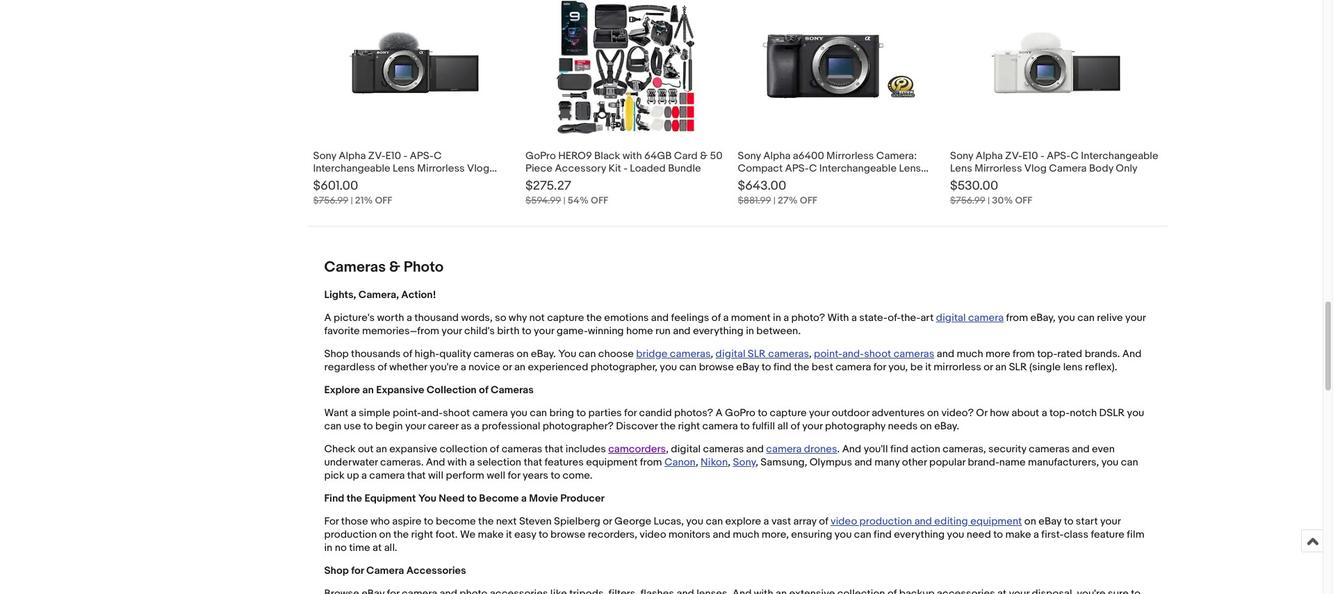 Task type: describe. For each thing, give the bounding box(es) containing it.
can left bring
[[530, 407, 547, 420]]

interchangeable for -
[[313, 162, 391, 175]]

27%
[[778, 194, 798, 206]]

point- inside want a simple point-and-shoot camera you can bring to parties for candid photos? a gopro to capture your outdoor adventures on video? or how about a top-notch dslr you can use to begin your career as a professional photographer? discover the right camera to fulfill all of your photography needs on ebay.
[[393, 407, 421, 420]]

54%
[[568, 194, 589, 206]]

your inside the 'on ebay to start your production on the right foot. we make it easy to browse recorders, video monitors and much more, ensuring you can find everything you need to make a first-class feature film in no time at all.'
[[1101, 515, 1121, 528]]

run
[[656, 325, 671, 338]]

camera inside the 'and much more from top-rated brands. and regardless of whether you're a novice or an experienced photographer, you can browse ebay to find the best camera for you, be it mirrorless or an slr (single lens reflex).'
[[836, 361, 871, 374]]

accessory
[[555, 162, 606, 175]]

0 vertical spatial cameras
[[324, 259, 386, 277]]

0 horizontal spatial a
[[324, 311, 331, 325]]

0 horizontal spatial slr
[[748, 348, 766, 361]]

want
[[324, 407, 349, 420]]

camera for body
[[1049, 162, 1087, 175]]

as
[[461, 420, 472, 433]]

1 horizontal spatial you
[[558, 348, 577, 361]]

an right 'out'
[[376, 443, 387, 456]]

$601.00
[[313, 178, 358, 194]]

on left the first-
[[1025, 515, 1036, 528]]

sony alpha zv-e10 - aps-c interchangeable lens mirrorless vlog camera body only $530.00 $756.99 | 30% off
[[950, 149, 1159, 206]]

in inside from ebay, you can relive your favorite memories—from your child's birth to your game-winning home run and everything in between.
[[746, 325, 754, 338]]

you right lucas,
[[686, 515, 704, 528]]

to inside from ebay, you can relive your favorite memories—from your child's birth to your game-winning home run and everything in between.
[[522, 325, 532, 338]]

alpha for $601.00
[[339, 149, 366, 163]]

can left explore
[[706, 515, 723, 528]]

2 vertical spatial digital
[[671, 443, 701, 456]]

card
[[674, 149, 698, 163]]

lens for sony alpha zv-e10 - aps-c interchangeable lens mirrorless vlog camera - black
[[393, 162, 415, 175]]

video inside the 'on ebay to start your production on the right foot. we make it easy to browse recorders, video monitors and much more, ensuring you can find everything you need to make a first-class feature film in no time at all.'
[[640, 528, 666, 542]]

video production and editing equipment link
[[831, 515, 1022, 528]]

c inside "sony alpha a6400 mirrorless camera: compact aps-c interchangeable lens digital"
[[809, 162, 817, 175]]

2 horizontal spatial or
[[984, 361, 993, 374]]

adventures
[[872, 407, 925, 420]]

1 horizontal spatial and
[[842, 443, 862, 456]]

a left vast
[[764, 515, 769, 528]]

even
[[1092, 443, 1115, 456]]

on ebay to start your production on the right foot. we make it easy to browse recorders, video monitors and much more, ensuring you can find everything you need to make a first-class feature film in no time at all.
[[324, 515, 1145, 555]]

explore
[[726, 515, 761, 528]]

$594.99 text field
[[526, 194, 561, 206]]

and inside . and you'll find action cameras, security cameras and even underwater cameras. and with a selection that features equipment from
[[1072, 443, 1090, 456]]

your up drones
[[802, 420, 823, 433]]

all.
[[384, 542, 397, 555]]

find
[[324, 492, 344, 505]]

career
[[428, 420, 459, 433]]

sony alpha zv-e10 - aps-c interchangeable lens mirrorless vlog camera body only image
[[978, 22, 1135, 109]]

a6400
[[793, 149, 824, 163]]

1 vertical spatial equipment
[[971, 515, 1022, 528]]

production inside the 'on ebay to start your production on the right foot. we make it easy to browse recorders, video monitors and much more, ensuring you can find everything you need to make a first-class feature film in no time at all.'
[[324, 528, 377, 542]]

1 horizontal spatial cameras
[[491, 384, 534, 397]]

a left the movie at left
[[521, 492, 527, 505]]

ebay inside the 'and much more from top-rated brands. and regardless of whether you're a novice or an experienced photographer, you can browse ebay to find the best camera for you, be it mirrorless or an slr (single lens reflex).'
[[736, 361, 759, 374]]

samsung,
[[761, 456, 807, 469]]

choose
[[598, 348, 634, 361]]

sony alpha zv-e10 - aps-c interchangeable lens mirrorless vlog camera - black image
[[336, 22, 492, 109]]

canon
[[665, 456, 696, 469]]

canon , nikon , sony
[[665, 456, 756, 469]]

find inside the 'and much more from top-rated brands. and regardless of whether you're a novice or an experienced photographer, you can browse ebay to find the best camera for you, be it mirrorless or an slr (single lens reflex).'
[[774, 361, 792, 374]]

digital slr cameras link
[[716, 348, 809, 361]]

camera drones link
[[766, 443, 837, 456]]

1 horizontal spatial video
[[831, 515, 857, 528]]

everything inside from ebay, you can relive your favorite memories—from your child's birth to your game-winning home run and everything in between.
[[693, 325, 744, 338]]

sony for sony alpha zv-e10 - aps-c interchangeable lens mirrorless vlog camera - black
[[313, 149, 336, 163]]

your left outdoor
[[809, 407, 830, 420]]

a inside want a simple point-and-shoot camera you can bring to parties for candid photos? a gopro to capture your outdoor adventures on video? or how about a top-notch dslr you can use to begin your career as a professional photographer? discover the right camera to fulfill all of your photography needs on ebay.
[[716, 407, 723, 420]]

movie
[[529, 492, 558, 505]]

you inside the 'and much more from top-rated brands. and regardless of whether you're a novice or an experienced photographer, you can browse ebay to find the best camera for you, be it mirrorless or an slr (single lens reflex).'
[[660, 361, 677, 374]]

camera up . and you'll find action cameras, security cameras and even underwater cameras. and with a selection that features equipment from
[[703, 420, 738, 433]]

the left next
[[478, 515, 494, 528]]

, down candid at the bottom of page
[[666, 443, 669, 456]]

ebay,
[[1031, 311, 1056, 325]]

will
[[428, 469, 444, 482]]

game-
[[557, 325, 588, 338]]

producer
[[560, 492, 605, 505]]

a right worth
[[407, 311, 412, 325]]

become
[[479, 492, 519, 505]]

of left high- on the left bottom of the page
[[403, 348, 412, 361]]

1 horizontal spatial digital
[[716, 348, 746, 361]]

can inside from ebay, you can relive your favorite memories—from your child's birth to your game-winning home run and everything in between.
[[1078, 311, 1095, 325]]

it inside the 'on ebay to start your production on the right foot. we make it easy to browse recorders, video monitors and much more, ensuring you can find everything you need to make a first-class feature film in no time at all.'
[[506, 528, 512, 542]]

equipment inside . and you'll find action cameras, security cameras and even underwater cameras. and with a selection that features equipment from
[[586, 456, 638, 469]]

needs
[[888, 420, 918, 433]]

c for only
[[1071, 149, 1079, 163]]

more,
[[762, 528, 789, 542]]

you'll
[[864, 443, 888, 456]]

includes
[[566, 443, 606, 456]]

1 horizontal spatial camera
[[366, 564, 404, 578]]

$275.27
[[526, 178, 571, 194]]

2 horizontal spatial that
[[545, 443, 563, 456]]

recorders,
[[588, 528, 637, 542]]

and- inside want a simple point-and-shoot camera you can bring to parties for candid photos? a gopro to capture your outdoor adventures on video? or how about a top-notch dslr you can use to begin your career as a professional photographer? discover the right camera to fulfill all of your photography needs on ebay.
[[421, 407, 443, 420]]

your right the relive
[[1126, 311, 1146, 325]]

you left bring
[[510, 407, 528, 420]]

sony alpha a6400 mirrorless camera: compact aps-c interchangeable lens digital image
[[761, 32, 917, 100]]

shop for shop thousands of high-quality cameras on ebay. you can choose bridge cameras , digital slr cameras , point-and-shoot cameras
[[324, 348, 349, 361]]

parties
[[588, 407, 622, 420]]

an right "mirrorless"
[[996, 361, 1007, 374]]

aps- inside "sony alpha a6400 mirrorless camera: compact aps-c interchangeable lens digital"
[[785, 162, 809, 175]]

camera up 'more'
[[968, 311, 1004, 325]]

come.
[[563, 469, 593, 482]]

point-and-shoot cameras link
[[814, 348, 935, 361]]

capture inside want a simple point-and-shoot camera you can bring to parties for candid photos? a gopro to capture your outdoor adventures on video? or how about a top-notch dslr you can use to begin your career as a professional photographer? discover the right camera to fulfill all of your photography needs on ebay.
[[770, 407, 807, 420]]

kit
[[609, 162, 621, 175]]

of up well
[[490, 443, 499, 456]]

selection
[[477, 456, 521, 469]]

1 horizontal spatial point-
[[814, 348, 843, 361]]

need
[[967, 528, 991, 542]]

on left video?
[[927, 407, 939, 420]]

1 make from the left
[[478, 528, 504, 542]]

| inside sony alpha zv-e10 - aps-c interchangeable lens mirrorless vlog camera body only $530.00 $756.99 | 30% off
[[988, 194, 990, 206]]

an right novice
[[514, 361, 526, 374]]

a left moment
[[723, 311, 729, 325]]

$881.99 text field
[[738, 194, 771, 206]]

security
[[989, 443, 1027, 456]]

camera down all
[[766, 443, 802, 456]]

1 vertical spatial you
[[418, 492, 437, 505]]

start
[[1076, 515, 1098, 528]]

spielberg
[[554, 515, 601, 528]]

2 horizontal spatial digital
[[936, 311, 966, 325]]

, left nikon link
[[696, 456, 698, 469]]

photographer,
[[591, 361, 658, 374]]

begin
[[375, 420, 403, 433]]

, left sony link on the right bottom of the page
[[728, 456, 731, 469]]

check out an expansive collection of cameras that includes camcorders , digital cameras and camera drones
[[324, 443, 837, 456]]

olympus
[[810, 456, 852, 469]]

winning
[[588, 325, 624, 338]]

relive
[[1097, 311, 1123, 325]]

accessories
[[406, 564, 466, 578]]

in inside the 'on ebay to start your production on the right foot. we make it easy to browse recorders, video monitors and much more, ensuring you can find everything you need to make a first-class feature film in no time at all.'
[[324, 542, 333, 555]]

more
[[986, 348, 1011, 361]]

candid
[[639, 407, 672, 420]]

ensuring
[[791, 528, 832, 542]]

many
[[875, 456, 900, 469]]

the left emotions
[[587, 311, 602, 325]]

experienced
[[528, 361, 588, 374]]

you left need
[[947, 528, 965, 542]]

reflex).
[[1085, 361, 1118, 374]]

slr inside the 'and much more from top-rated brands. and regardless of whether you're a novice or an experienced photographer, you can browse ebay to find the best camera for you, be it mirrorless or an slr (single lens reflex).'
[[1009, 361, 1027, 374]]

mirrorless inside "sony alpha a6400 mirrorless camera: compact aps-c interchangeable lens digital"
[[827, 149, 874, 163]]

out
[[358, 443, 374, 456]]

ebay inside the 'on ebay to start your production on the right foot. we make it easy to browse recorders, video monitors and much more, ensuring you can find everything you need to make a first-class feature film in no time at all.'
[[1039, 515, 1062, 528]]

2 horizontal spatial in
[[773, 311, 781, 325]]

can left use
[[324, 420, 342, 433]]

sony right nikon
[[733, 456, 756, 469]]

& inside gopro hero9 black with 64gb card & 50 piece accessory kit - loaded bundle $275.27 $594.99 | 54% off
[[700, 149, 708, 163]]

bridge
[[636, 348, 668, 361]]

other
[[902, 456, 927, 469]]

0 horizontal spatial capture
[[547, 311, 584, 325]]

zv- for -
[[368, 149, 386, 163]]

at
[[373, 542, 382, 555]]

camera right as
[[472, 407, 508, 420]]

action
[[911, 443, 941, 456]]

64gb
[[644, 149, 672, 163]]

find inside . and you'll find action cameras, security cameras and even underwater cameras. and with a selection that features equipment from
[[891, 443, 909, 456]]

off inside '$643.00 $881.99 | 27% off'
[[800, 194, 817, 206]]

of right feelings at the right
[[712, 311, 721, 325]]

novice
[[469, 361, 500, 374]]

for down time
[[351, 564, 364, 578]]

simple
[[359, 407, 390, 420]]

for inside want a simple point-and-shoot camera you can bring to parties for candid photos? a gopro to capture your outdoor adventures on video? or how about a top-notch dslr you can use to begin your career as a professional photographer? discover the right camera to fulfill all of your photography needs on ebay.
[[624, 407, 637, 420]]

0 horizontal spatial &
[[389, 259, 400, 277]]

interchangeable for body
[[1081, 149, 1159, 163]]

of inside want a simple point-and-shoot camera you can bring to parties for candid photos? a gopro to capture your outdoor adventures on video? or how about a top-notch dslr you can use to begin your career as a professional photographer? discover the right camera to fulfill all of your photography needs on ebay.
[[791, 420, 800, 433]]

browse inside the 'and much more from top-rated brands. and regardless of whether you're a novice or an experienced photographer, you can browse ebay to find the best camera for you, be it mirrorless or an slr (single lens reflex).'
[[699, 361, 734, 374]]

0 horizontal spatial and
[[426, 456, 445, 469]]

you right ensuring
[[835, 528, 852, 542]]

0 vertical spatial ebay.
[[531, 348, 556, 361]]

zv- for body
[[1006, 149, 1023, 163]]

from ebay, you can relive your favorite memories—from your child's birth to your game-winning home run and everything in between.
[[324, 311, 1146, 338]]

aspire
[[392, 515, 422, 528]]

be
[[911, 361, 923, 374]]

underwater
[[324, 456, 378, 469]]

1 horizontal spatial production
[[860, 515, 912, 528]]

your up expansive
[[405, 420, 426, 433]]

0 vertical spatial and-
[[843, 348, 864, 361]]

and down fulfill at the right
[[746, 443, 764, 456]]

notch
[[1070, 407, 1097, 420]]

$643.00 $881.99 | 27% off
[[738, 178, 817, 206]]

and inside from ebay, you can relive your favorite memories—from your child's birth to your game-winning home run and everything in between.
[[673, 325, 691, 338]]

sony alpha zv-e10 - aps-c interchangeable lens mirrorless vlog camera - black
[[313, 149, 490, 188]]

the inside the 'on ebay to start your production on the right foot. we make it easy to browse recorders, video monitors and much more, ensuring you can find everything you need to make a first-class feature film in no time at all.'
[[393, 528, 409, 542]]

aps- for black
[[410, 149, 434, 163]]

want a simple point-and-shoot camera you can bring to parties for candid photos? a gopro to capture your outdoor adventures on video? or how about a top-notch dslr you can use to begin your career as a professional photographer? discover the right camera to fulfill all of your photography needs on ebay.
[[324, 407, 1145, 433]]

an up simple
[[362, 384, 374, 397]]

e10 for body
[[1023, 149, 1038, 163]]

right inside want a simple point-and-shoot camera you can bring to parties for candid photos? a gopro to capture your outdoor adventures on video? or how about a top-notch dslr you can use to begin your career as a professional photographer? discover the right camera to fulfill all of your photography needs on ebay.
[[678, 420, 700, 433]]

can down game-
[[579, 348, 596, 361]]

photo
[[404, 259, 444, 277]]

and left editing
[[915, 515, 932, 528]]

top- inside the 'and much more from top-rated brands. and regardless of whether you're a novice or an experienced photographer, you can browse ebay to find the best camera for you, be it mirrorless or an slr (single lens reflex).'
[[1037, 348, 1058, 361]]

0 vertical spatial shoot
[[864, 348, 891, 361]]

or
[[976, 407, 988, 420]]

of inside the 'and much more from top-rated brands. and regardless of whether you're a novice or an experienced photographer, you can browse ebay to find the best camera for you, be it mirrorless or an slr (single lens reflex).'
[[378, 361, 387, 374]]

nikon link
[[701, 456, 728, 469]]

sony for sony alpha zv-e10 - aps-c interchangeable lens mirrorless vlog camera body only $530.00 $756.99 | 30% off
[[950, 149, 974, 163]]

with inside gopro hero9 black with 64gb card & 50 piece accessory kit - loaded bundle $275.27 $594.99 | 54% off
[[623, 149, 642, 163]]

so
[[495, 311, 506, 325]]

, down from ebay, you can relive your favorite memories—from your child's birth to your game-winning home run and everything in between.
[[711, 348, 713, 361]]

on up "action"
[[920, 420, 932, 433]]

favorite
[[324, 325, 360, 338]]

with
[[828, 311, 849, 325]]

not
[[529, 311, 545, 325]]

shoot inside want a simple point-and-shoot camera you can bring to parties for candid photos? a gopro to capture your outdoor adventures on video? or how about a top-notch dslr you can use to begin your career as a professional photographer? discover the right camera to fulfill all of your photography needs on ebay.
[[443, 407, 470, 420]]

| inside the $601.00 $756.99 | 21% off
[[351, 194, 353, 206]]

1 horizontal spatial or
[[603, 515, 612, 528]]

lens inside "sony alpha a6400 mirrorless camera: compact aps-c interchangeable lens digital"
[[899, 162, 921, 175]]

rated
[[1058, 348, 1083, 361]]

mirrorless for sony alpha zv-e10 - aps-c interchangeable lens mirrorless vlog camera body only $530.00 $756.99 | 30% off
[[975, 162, 1022, 175]]

$756.99 inside sony alpha zv-e10 - aps-c interchangeable lens mirrorless vlog camera body only $530.00 $756.99 | 30% off
[[950, 194, 986, 206]]

the inside want a simple point-and-shoot camera you can bring to parties for candid photos? a gopro to capture your outdoor adventures on video? or how about a top-notch dslr you can use to begin your career as a professional photographer? discover the right camera to fulfill all of your photography needs on ebay.
[[660, 420, 676, 433]]

for inside the 'and much more from top-rated brands. and regardless of whether you're a novice or an experienced photographer, you can browse ebay to find the best camera for you, be it mirrorless or an slr (single lens reflex).'
[[874, 361, 886, 374]]

nikon
[[701, 456, 728, 469]]



Task type: vqa. For each thing, say whether or not it's contained in the screenshot.
ship
no



Task type: locate. For each thing, give the bounding box(es) containing it.
2 $756.99 from the left
[[950, 194, 986, 206]]

that inside , samsung, olympus and many other popular brand-name manufacturers, you can pick up a camera that will perform well for years to come.
[[407, 469, 426, 482]]

e10 inside sony alpha zv-e10 - aps-c interchangeable lens mirrorless vlog camera - black
[[386, 149, 401, 163]]

2 make from the left
[[1006, 528, 1031, 542]]

cameras.
[[380, 456, 424, 469]]

for right well
[[508, 469, 520, 482]]

everything left need
[[894, 528, 945, 542]]

cameras,
[[943, 443, 986, 456]]

1 shop from the top
[[324, 348, 349, 361]]

point- down expansive in the bottom left of the page
[[393, 407, 421, 420]]

or right "mirrorless"
[[984, 361, 993, 374]]

1 alpha from the left
[[339, 149, 366, 163]]

vlog inside sony alpha zv-e10 - aps-c interchangeable lens mirrorless vlog camera - black
[[467, 162, 490, 175]]

0 horizontal spatial c
[[434, 149, 442, 163]]

it inside the 'and much more from top-rated brands. and regardless of whether you're a novice or an experienced photographer, you can browse ebay to find the best camera for you, be it mirrorless or an slr (single lens reflex).'
[[925, 361, 932, 374]]

sony up $530.00
[[950, 149, 974, 163]]

your right start
[[1101, 515, 1121, 528]]

-
[[404, 149, 408, 163], [1041, 149, 1045, 163], [624, 162, 628, 175], [353, 174, 357, 188]]

camera right best
[[836, 361, 871, 374]]

off right 27%
[[800, 194, 817, 206]]

everything up the 'and much more from top-rated brands. and regardless of whether you're a novice or an experienced photographer, you can browse ebay to find the best camera for you, be it mirrorless or an slr (single lens reflex).'
[[693, 325, 744, 338]]

1 lens from the left
[[393, 162, 415, 175]]

camera inside , samsung, olympus and many other popular brand-name manufacturers, you can pick up a camera that will perform well for years to come.
[[369, 469, 405, 482]]

0 horizontal spatial and-
[[421, 407, 443, 420]]

camera:
[[877, 149, 917, 163]]

slr down between.
[[748, 348, 766, 361]]

dslr
[[1099, 407, 1125, 420]]

0 vertical spatial black
[[594, 149, 620, 163]]

cameras & photo
[[324, 259, 447, 277]]

piece
[[526, 162, 553, 175]]

1 horizontal spatial with
[[623, 149, 642, 163]]

1 vertical spatial point-
[[393, 407, 421, 420]]

sony up digital
[[738, 149, 761, 163]]

2 lens from the left
[[899, 162, 921, 175]]

whether
[[389, 361, 427, 374]]

zv- up the $601.00 $756.99 | 21% off
[[368, 149, 386, 163]]

and inside the 'on ebay to start your production on the right foot. we make it easy to browse recorders, video monitors and much more, ensuring you can find everything you need to make a first-class feature film in no time at all.'
[[713, 528, 731, 542]]

0 horizontal spatial ebay.
[[531, 348, 556, 361]]

1 horizontal spatial make
[[1006, 528, 1031, 542]]

1 horizontal spatial shoot
[[864, 348, 891, 361]]

make left the first-
[[1006, 528, 1031, 542]]

you down game-
[[558, 348, 577, 361]]

and inside , samsung, olympus and many other popular brand-name manufacturers, you can pick up a camera that will perform well for years to come.
[[855, 456, 872, 469]]

0 vertical spatial digital
[[936, 311, 966, 325]]

point- down with at the right bottom of page
[[814, 348, 843, 361]]

| left 21%
[[351, 194, 353, 206]]

2 horizontal spatial lens
[[950, 162, 972, 175]]

right inside the 'on ebay to start your production on the right foot. we make it easy to browse recorders, video monitors and much more, ensuring you can find everything you need to make a first-class feature film in no time at all.'
[[411, 528, 433, 542]]

black
[[594, 149, 620, 163], [360, 174, 385, 188]]

a right about
[[1042, 407, 1047, 420]]

for left the you, at the right of page
[[874, 361, 886, 374]]

mirrorless inside sony alpha zv-e10 - aps-c interchangeable lens mirrorless vlog camera body only $530.00 $756.99 | 30% off
[[975, 162, 1022, 175]]

browse
[[699, 361, 734, 374], [551, 528, 586, 542]]

up to 60% off the latest tech save on laptops, gaming, and more. element
[[308, 0, 1168, 226]]

sony inside sony alpha zv-e10 - aps-c interchangeable lens mirrorless vlog camera - black
[[313, 149, 336, 163]]

to inside , samsung, olympus and many other popular brand-name manufacturers, you can pick up a camera that will perform well for years to come.
[[551, 469, 560, 482]]

0 horizontal spatial point-
[[393, 407, 421, 420]]

0 vertical spatial a
[[324, 311, 331, 325]]

art
[[921, 311, 934, 325]]

home
[[626, 325, 653, 338]]

and left many at the bottom of the page
[[855, 456, 872, 469]]

shoot down state-
[[864, 348, 891, 361]]

that for equipment
[[524, 456, 542, 469]]

perform
[[446, 469, 484, 482]]

much inside the 'and much more from top-rated brands. and regardless of whether you're a novice or an experienced photographer, you can browse ebay to find the best camera for you, be it mirrorless or an slr (single lens reflex).'
[[957, 348, 984, 361]]

photography
[[825, 420, 886, 433]]

camera for -
[[313, 174, 351, 188]]

black inside sony alpha zv-e10 - aps-c interchangeable lens mirrorless vlog camera - black
[[360, 174, 385, 188]]

lens for sony alpha zv-e10 - aps-c interchangeable lens mirrorless vlog camera body only $530.00 $756.99 | 30% off
[[950, 162, 972, 175]]

mirrorless for sony alpha zv-e10 - aps-c interchangeable lens mirrorless vlog camera - black
[[417, 162, 465, 175]]

2 horizontal spatial and
[[1123, 348, 1142, 361]]

sony inside "sony alpha a6400 mirrorless camera: compact aps-c interchangeable lens digital"
[[738, 149, 761, 163]]

everything
[[693, 325, 744, 338], [894, 528, 945, 542]]

0 horizontal spatial much
[[733, 528, 759, 542]]

mirrorless inside sony alpha zv-e10 - aps-c interchangeable lens mirrorless vlog camera - black
[[417, 162, 465, 175]]

c
[[434, 149, 442, 163], [1071, 149, 1079, 163], [809, 162, 817, 175]]

memories—from
[[362, 325, 439, 338]]

0 horizontal spatial production
[[324, 528, 377, 542]]

that for perform
[[407, 469, 426, 482]]

can inside , samsung, olympus and many other popular brand-name manufacturers, you can pick up a camera that will perform well for years to come.
[[1121, 456, 1139, 469]]

gopro hero9 black with 64gb card & 50 piece accessory kit - loaded bundle image
[[557, 0, 696, 135]]

2 alpha from the left
[[764, 149, 791, 163]]

1 horizontal spatial aps-
[[785, 162, 809, 175]]

.
[[837, 443, 840, 456]]

a left selection
[[469, 456, 475, 469]]

quality
[[440, 348, 471, 361]]

0 horizontal spatial vlog
[[467, 162, 490, 175]]

you
[[1058, 311, 1075, 325], [660, 361, 677, 374], [510, 407, 528, 420], [1127, 407, 1145, 420], [1102, 456, 1119, 469], [686, 515, 704, 528], [835, 528, 852, 542], [947, 528, 965, 542]]

2 vertical spatial find
[[874, 528, 892, 542]]

1 | from the left
[[351, 194, 353, 206]]

alpha up $530.00
[[976, 149, 1003, 163]]

0 horizontal spatial mirrorless
[[417, 162, 465, 175]]

top- right about
[[1050, 407, 1070, 420]]

1 horizontal spatial vlog
[[1025, 162, 1047, 175]]

off right 21%
[[375, 194, 392, 206]]

0 horizontal spatial aps-
[[410, 149, 434, 163]]

2 vertical spatial from
[[640, 456, 662, 469]]

lights, camera, action!
[[324, 288, 436, 302]]

0 vertical spatial it
[[925, 361, 932, 374]]

you
[[558, 348, 577, 361], [418, 492, 437, 505]]

time
[[349, 542, 370, 555]]

1 horizontal spatial slr
[[1009, 361, 1027, 374]]

cameras up "lights,"
[[324, 259, 386, 277]]

off inside gopro hero9 black with 64gb card & 50 piece accessory kit - loaded bundle $275.27 $594.99 | 54% off
[[591, 194, 608, 206]]

0 horizontal spatial equipment
[[586, 456, 638, 469]]

off inside the $601.00 $756.99 | 21% off
[[375, 194, 392, 206]]

0 vertical spatial much
[[957, 348, 984, 361]]

and right be
[[937, 348, 955, 361]]

the left best
[[794, 361, 810, 374]]

mirrorless
[[827, 149, 874, 163], [417, 162, 465, 175], [975, 162, 1022, 175]]

can inside the 'on ebay to start your production on the right foot. we make it easy to browse recorders, video monitors and much more, ensuring you can find everything you need to make a first-class feature film in no time at all.'
[[854, 528, 872, 542]]

2 zv- from the left
[[1006, 149, 1023, 163]]

ebay. down not
[[531, 348, 556, 361]]

camera left body
[[1049, 162, 1087, 175]]

0 vertical spatial find
[[774, 361, 792, 374]]

find inside the 'on ebay to start your production on the right foot. we make it easy to browse recorders, video monitors and much more, ensuring you can find everything you need to make a first-class feature film in no time at all.'
[[874, 528, 892, 542]]

0 vertical spatial capture
[[547, 311, 584, 325]]

gopro inside gopro hero9 black with 64gb card & 50 piece accessory kit - loaded bundle $275.27 $594.99 | 54% off
[[526, 149, 556, 163]]

video right 'array'
[[831, 515, 857, 528]]

and right brands.
[[1123, 348, 1142, 361]]

0 horizontal spatial interchangeable
[[313, 162, 391, 175]]

1 vertical spatial much
[[733, 528, 759, 542]]

3 alpha from the left
[[976, 149, 1003, 163]]

1 horizontal spatial that
[[524, 456, 542, 469]]

or right novice
[[503, 361, 512, 374]]

a
[[407, 311, 412, 325], [723, 311, 729, 325], [784, 311, 789, 325], [852, 311, 857, 325], [461, 361, 466, 374], [351, 407, 356, 420], [1042, 407, 1047, 420], [474, 420, 480, 433], [469, 456, 475, 469], [361, 469, 367, 482], [521, 492, 527, 505], [764, 515, 769, 528], [1034, 528, 1039, 542]]

1 vertical spatial shoot
[[443, 407, 470, 420]]

sony for sony alpha a6400 mirrorless camera: compact aps-c interchangeable lens digital
[[738, 149, 761, 163]]

high-
[[415, 348, 440, 361]]

1 vertical spatial capture
[[770, 407, 807, 420]]

2 horizontal spatial alpha
[[976, 149, 1003, 163]]

and inside the 'and much more from top-rated brands. and regardless of whether you're a novice or an experienced photographer, you can browse ebay to find the best camera for you, be it mirrorless or an slr (single lens reflex).'
[[937, 348, 955, 361]]

1 vertical spatial from
[[1013, 348, 1035, 361]]

1 vertical spatial with
[[448, 456, 467, 469]]

, left samsung,
[[756, 456, 758, 469]]

cameras inside . and you'll find action cameras, security cameras and even underwater cameras. and with a selection that features equipment from
[[1029, 443, 1070, 456]]

bridge cameras link
[[636, 348, 711, 361]]

the right find
[[347, 492, 362, 505]]

a inside . and you'll find action cameras, security cameras and even underwater cameras. and with a selection that features equipment from
[[469, 456, 475, 469]]

e10 for -
[[386, 149, 401, 163]]

words,
[[461, 311, 493, 325]]

1 vertical spatial and-
[[421, 407, 443, 420]]

lens
[[393, 162, 415, 175], [899, 162, 921, 175], [950, 162, 972, 175]]

& left photo
[[389, 259, 400, 277]]

lens inside sony alpha zv-e10 - aps-c interchangeable lens mirrorless vlog camera - black
[[393, 162, 415, 175]]

aps- for only
[[1047, 149, 1071, 163]]

from left the canon
[[640, 456, 662, 469]]

foot.
[[436, 528, 458, 542]]

alpha inside sony alpha zv-e10 - aps-c interchangeable lens mirrorless vlog camera body only $530.00 $756.99 | 30% off
[[976, 149, 1003, 163]]

off right "54%"
[[591, 194, 608, 206]]

much left 'more'
[[957, 348, 984, 361]]

1 vertical spatial ebay
[[1039, 515, 1062, 528]]

need
[[439, 492, 465, 505]]

| inside '$643.00 $881.99 | 27% off'
[[774, 194, 776, 206]]

alpha inside "sony alpha a6400 mirrorless camera: compact aps-c interchangeable lens digital"
[[764, 149, 791, 163]]

you inside from ebay, you can relive your favorite memories—from your child's birth to your game-winning home run and everything in between.
[[1058, 311, 1075, 325]]

c inside sony alpha zv-e10 - aps-c interchangeable lens mirrorless vlog camera body only $530.00 $756.99 | 30% off
[[1071, 149, 1079, 163]]

1 e10 from the left
[[386, 149, 401, 163]]

0 horizontal spatial digital
[[671, 443, 701, 456]]

shoot down collection
[[443, 407, 470, 420]]

, inside , samsung, olympus and many other popular brand-name manufacturers, you can pick up a camera that will perform well for years to come.
[[756, 456, 758, 469]]

interchangeable inside "sony alpha a6400 mirrorless camera: compact aps-c interchangeable lens digital"
[[820, 162, 897, 175]]

make right we
[[478, 528, 504, 542]]

for inside , samsung, olympus and many other popular brand-name manufacturers, you can pick up a camera that will perform well for years to come.
[[508, 469, 520, 482]]

3 off from the left
[[800, 194, 817, 206]]

to inside the 'and much more from top-rated brands. and regardless of whether you're a novice or an experienced photographer, you can browse ebay to find the best camera for you, be it mirrorless or an slr (single lens reflex).'
[[762, 361, 771, 374]]

1 horizontal spatial interchangeable
[[820, 162, 897, 175]]

2 | from the left
[[563, 194, 566, 206]]

0 vertical spatial shop
[[324, 348, 349, 361]]

black right hero9
[[594, 149, 620, 163]]

gopro inside want a simple point-and-shoot camera you can bring to parties for candid photos? a gopro to capture your outdoor adventures on video? or how about a top-notch dslr you can use to begin your career as a professional photographer? discover the right camera to fulfill all of your photography needs on ebay.
[[725, 407, 756, 420]]

of down novice
[[479, 384, 488, 397]]

video
[[831, 515, 857, 528], [640, 528, 666, 542]]

2 horizontal spatial camera
[[1049, 162, 1087, 175]]

2 shop from the top
[[324, 564, 349, 578]]

0 horizontal spatial right
[[411, 528, 433, 542]]

top-
[[1037, 348, 1058, 361], [1050, 407, 1070, 420]]

a down "lights,"
[[324, 311, 331, 325]]

explore an expansive collection of cameras
[[324, 384, 534, 397]]

find
[[774, 361, 792, 374], [891, 443, 909, 456], [874, 528, 892, 542]]

1 horizontal spatial browse
[[699, 361, 734, 374]]

sony link
[[733, 456, 756, 469]]

from inside . and you'll find action cameras, security cameras and even underwater cameras. and with a selection that features equipment from
[[640, 456, 662, 469]]

you left need
[[418, 492, 437, 505]]

2 horizontal spatial interchangeable
[[1081, 149, 1159, 163]]

can
[[1078, 311, 1095, 325], [579, 348, 596, 361], [680, 361, 697, 374], [530, 407, 547, 420], [324, 420, 342, 433], [1121, 456, 1139, 469], [706, 515, 723, 528], [854, 528, 872, 542]]

c inside sony alpha zv-e10 - aps-c interchangeable lens mirrorless vlog camera - black
[[434, 149, 442, 163]]

0 vertical spatial point-
[[814, 348, 843, 361]]

1 horizontal spatial e10
[[1023, 149, 1038, 163]]

from left ebay,
[[1006, 311, 1028, 325]]

3 | from the left
[[774, 194, 776, 206]]

can inside the 'and much more from top-rated brands. and regardless of whether you're a novice or an experienced photographer, you can browse ebay to find the best camera for you, be it mirrorless or an slr (single lens reflex).'
[[680, 361, 697, 374]]

black inside gopro hero9 black with 64gb card & 50 piece accessory kit - loaded bundle $275.27 $594.99 | 54% off
[[594, 149, 620, 163]]

1 horizontal spatial equipment
[[971, 515, 1022, 528]]

$756.99 inside the $601.00 $756.99 | 21% off
[[313, 194, 349, 206]]

interchangeable inside sony alpha zv-e10 - aps-c interchangeable lens mirrorless vlog camera - black
[[313, 162, 391, 175]]

can right bridge
[[680, 361, 697, 374]]

and much more from top-rated brands. and regardless of whether you're a novice or an experienced photographer, you can browse ebay to find the best camera for you, be it mirrorless or an slr (single lens reflex).
[[324, 348, 1142, 374]]

vlog inside sony alpha zv-e10 - aps-c interchangeable lens mirrorless vlog camera body only $530.00 $756.99 | 30% off
[[1025, 162, 1047, 175]]

a right with at the right bottom of page
[[852, 311, 857, 325]]

on left the aspire
[[379, 528, 391, 542]]

camcorders
[[608, 443, 666, 456]]

slr left (single
[[1009, 361, 1027, 374]]

camera
[[1049, 162, 1087, 175], [313, 174, 351, 188], [366, 564, 404, 578]]

1 horizontal spatial gopro
[[725, 407, 756, 420]]

1 horizontal spatial zv-
[[1006, 149, 1023, 163]]

shop for shop for camera accessories
[[324, 564, 349, 578]]

camcorders link
[[608, 443, 666, 456]]

and
[[1123, 348, 1142, 361], [842, 443, 862, 456], [426, 456, 445, 469]]

body
[[1089, 162, 1114, 175]]

gopro left all
[[725, 407, 756, 420]]

thousand
[[415, 311, 459, 325]]

off right 30%
[[1015, 194, 1033, 206]]

4 off from the left
[[1015, 194, 1033, 206]]

off inside sony alpha zv-e10 - aps-c interchangeable lens mirrorless vlog camera body only $530.00 $756.99 | 30% off
[[1015, 194, 1033, 206]]

1 horizontal spatial a
[[716, 407, 723, 420]]

slr
[[748, 348, 766, 361], [1009, 361, 1027, 374]]

30%
[[992, 194, 1013, 206]]

| inside gopro hero9 black with 64gb card & 50 piece accessory kit - loaded bundle $275.27 $594.99 | 54% off
[[563, 194, 566, 206]]

equipment
[[365, 492, 416, 505]]

brands.
[[1085, 348, 1120, 361]]

1 vertical spatial top-
[[1050, 407, 1070, 420]]

a inside , samsung, olympus and many other popular brand-name manufacturers, you can pick up a camera that will perform well for years to come.
[[361, 469, 367, 482]]

photos?
[[674, 407, 713, 420]]

of left 'whether'
[[378, 361, 387, 374]]

a inside the 'on ebay to start your production on the right foot. we make it easy to browse recorders, video monitors and much more, ensuring you can find everything you need to make a first-class feature film in no time at all.'
[[1034, 528, 1039, 542]]

e10 inside sony alpha zv-e10 - aps-c interchangeable lens mirrorless vlog camera body only $530.00 $756.99 | 30% off
[[1023, 149, 1038, 163]]

1 off from the left
[[375, 194, 392, 206]]

right right candid at the bottom of page
[[678, 420, 700, 433]]

between.
[[757, 325, 801, 338]]

1 vertical spatial gopro
[[725, 407, 756, 420]]

0 horizontal spatial everything
[[693, 325, 744, 338]]

camera inside sony alpha zv-e10 - aps-c interchangeable lens mirrorless vlog camera - black
[[313, 174, 351, 188]]

fulfill
[[752, 420, 775, 433]]

0 horizontal spatial alpha
[[339, 149, 366, 163]]

$756.99 text field
[[313, 194, 349, 206]]

3 lens from the left
[[950, 162, 972, 175]]

for
[[324, 515, 339, 528]]

0 vertical spatial everything
[[693, 325, 744, 338]]

of right 'array'
[[819, 515, 828, 528]]

1 vertical spatial find
[[891, 443, 909, 456]]

vlog for sony alpha zv-e10 - aps-c interchangeable lens mirrorless vlog camera body only $530.00 $756.99 | 30% off
[[1025, 162, 1047, 175]]

you right dslr
[[1127, 407, 1145, 420]]

much left more,
[[733, 528, 759, 542]]

shoot
[[864, 348, 891, 361], [443, 407, 470, 420]]

1 zv- from the left
[[368, 149, 386, 163]]

for those who aspire to become the next steven spielberg or george lucas, you can explore a vast array of video production and editing equipment
[[324, 515, 1022, 528]]

1 horizontal spatial alpha
[[764, 149, 791, 163]]

aps- inside sony alpha zv-e10 - aps-c interchangeable lens mirrorless vlog camera body only $530.00 $756.99 | 30% off
[[1047, 149, 1071, 163]]

you inside , samsung, olympus and many other popular brand-name manufacturers, you can pick up a camera that will perform well for years to come.
[[1102, 456, 1119, 469]]

2 horizontal spatial mirrorless
[[975, 162, 1022, 175]]

1 $756.99 from the left
[[313, 194, 349, 206]]

alpha up $601.00 at the left of page
[[339, 149, 366, 163]]

your up quality
[[442, 325, 462, 338]]

your left game-
[[534, 325, 554, 338]]

use
[[344, 420, 361, 433]]

up
[[347, 469, 359, 482]]

$756.99 text field
[[950, 194, 986, 206]]

for left candid at the bottom of page
[[624, 407, 637, 420]]

from inside the 'and much more from top-rated brands. and regardless of whether you're a novice or an experienced photographer, you can browse ebay to find the best camera for you, be it mirrorless or an slr (single lens reflex).'
[[1013, 348, 1035, 361]]

camera down all.
[[366, 564, 404, 578]]

1 horizontal spatial c
[[809, 162, 817, 175]]

why
[[509, 311, 527, 325]]

ebay left class
[[1039, 515, 1062, 528]]

and left perform
[[426, 456, 445, 469]]

a right you're
[[461, 361, 466, 374]]

, left best
[[809, 348, 812, 361]]

2 e10 from the left
[[1023, 149, 1038, 163]]

a right the "want"
[[351, 407, 356, 420]]

editing
[[935, 515, 968, 528]]

everything inside the 'on ebay to start your production on the right foot. we make it easy to browse recorders, video monitors and much more, ensuring you can find everything you need to make a first-class feature film in no time at all.'
[[894, 528, 945, 542]]

$756.99
[[313, 194, 349, 206], [950, 194, 986, 206]]

0 horizontal spatial gopro
[[526, 149, 556, 163]]

1 vertical spatial black
[[360, 174, 385, 188]]

0 horizontal spatial cameras
[[324, 259, 386, 277]]

4 | from the left
[[988, 194, 990, 206]]

sony alpha a6400 mirrorless camera: compact aps-c interchangeable lens digital
[[738, 149, 921, 188]]

production
[[860, 515, 912, 528], [324, 528, 377, 542]]

gopro
[[526, 149, 556, 163], [725, 407, 756, 420]]

in up 'digital slr cameras' link
[[746, 325, 754, 338]]

vlog for sony alpha zv-e10 - aps-c interchangeable lens mirrorless vlog camera - black
[[467, 162, 490, 175]]

lens inside sony alpha zv-e10 - aps-c interchangeable lens mirrorless vlog camera body only $530.00 $756.99 | 30% off
[[950, 162, 972, 175]]

ebay. up cameras,
[[934, 420, 960, 433]]

lucas,
[[654, 515, 684, 528]]

0 horizontal spatial with
[[448, 456, 467, 469]]

thousands
[[351, 348, 401, 361]]

for
[[874, 361, 886, 374], [624, 407, 637, 420], [508, 469, 520, 482], [351, 564, 364, 578]]

0 vertical spatial from
[[1006, 311, 1028, 325]]

0 horizontal spatial zv-
[[368, 149, 386, 163]]

1 horizontal spatial right
[[678, 420, 700, 433]]

0 vertical spatial browse
[[699, 361, 734, 374]]

aps-
[[410, 149, 434, 163], [1047, 149, 1071, 163], [785, 162, 809, 175]]

- inside gopro hero9 black with 64gb card & 50 piece accessory kit - loaded bundle $275.27 $594.99 | 54% off
[[624, 162, 628, 175]]

1 horizontal spatial and-
[[843, 348, 864, 361]]

1 vertical spatial everything
[[894, 528, 945, 542]]

from inside from ebay, you can relive your favorite memories—from your child's birth to your game-winning home run and everything in between.
[[1006, 311, 1028, 325]]

can right ensuring
[[854, 528, 872, 542]]

2 off from the left
[[591, 194, 608, 206]]

c for black
[[434, 149, 442, 163]]

capture
[[547, 311, 584, 325], [770, 407, 807, 420]]

0 horizontal spatial lens
[[393, 162, 415, 175]]

and inside the 'and much more from top-rated brands. and regardless of whether you're a novice or an experienced photographer, you can browse ebay to find the best camera for you, be it mirrorless or an slr (single lens reflex).'
[[1123, 348, 1142, 361]]

top- inside want a simple point-and-shoot camera you can bring to parties for candid photos? a gopro to capture your outdoor adventures on video? or how about a top-notch dslr you can use to begin your career as a professional photographer? discover the right camera to fulfill all of your photography needs on ebay.
[[1050, 407, 1070, 420]]

- inside sony alpha zv-e10 - aps-c interchangeable lens mirrorless vlog camera body only $530.00 $756.99 | 30% off
[[1041, 149, 1045, 163]]

the right who
[[393, 528, 409, 542]]

vlog left body
[[1025, 162, 1047, 175]]

0 vertical spatial ebay
[[736, 361, 759, 374]]

that
[[545, 443, 563, 456], [524, 456, 542, 469], [407, 469, 426, 482]]

2 horizontal spatial c
[[1071, 149, 1079, 163]]

alpha inside sony alpha zv-e10 - aps-c interchangeable lens mirrorless vlog camera - black
[[339, 149, 366, 163]]

vlog left piece
[[467, 162, 490, 175]]

compact
[[738, 162, 783, 175]]

hero9
[[558, 149, 592, 163]]

2 vlog from the left
[[1025, 162, 1047, 175]]

a left photo?
[[784, 311, 789, 325]]

ebay. inside want a simple point-and-shoot camera you can bring to parties for candid photos? a gopro to capture your outdoor adventures on video? or how about a top-notch dslr you can use to begin your career as a professional photographer? discover the right camera to fulfill all of your photography needs on ebay.
[[934, 420, 960, 433]]

interchangeable inside sony alpha zv-e10 - aps-c interchangeable lens mirrorless vlog camera body only $530.00 $756.99 | 30% off
[[1081, 149, 1159, 163]]

| left 27%
[[774, 194, 776, 206]]

about
[[1012, 407, 1040, 420]]

alpha left a6400
[[764, 149, 791, 163]]

0 vertical spatial right
[[678, 420, 700, 433]]

mirrorless
[[934, 361, 982, 374]]

0 horizontal spatial $756.99
[[313, 194, 349, 206]]

alpha for $643.00
[[764, 149, 791, 163]]

and left feelings at the right
[[651, 311, 669, 325]]

$881.99
[[738, 194, 771, 206]]

picture's
[[334, 311, 375, 325]]

0 horizontal spatial or
[[503, 361, 512, 374]]

a right as
[[474, 420, 480, 433]]

gopro up $275.27
[[526, 149, 556, 163]]

0 horizontal spatial that
[[407, 469, 426, 482]]

1 horizontal spatial ebay
[[1039, 515, 1062, 528]]

0 vertical spatial equipment
[[586, 456, 638, 469]]

1 vertical spatial browse
[[551, 528, 586, 542]]

1 horizontal spatial capture
[[770, 407, 807, 420]]

browse inside the 'on ebay to start your production on the right foot. we make it easy to browse recorders, video monitors and much more, ensuring you can find everything you need to make a first-class feature film in no time at all.'
[[551, 528, 586, 542]]

birth
[[497, 325, 520, 338]]

only
[[1116, 162, 1138, 175]]

1 horizontal spatial everything
[[894, 528, 945, 542]]

on down the birth in the bottom left of the page
[[517, 348, 529, 361]]

popular
[[930, 456, 966, 469]]

1 vlog from the left
[[467, 162, 490, 175]]

can right even
[[1121, 456, 1139, 469]]

zv- inside sony alpha zv-e10 - aps-c interchangeable lens mirrorless vlog camera - black
[[368, 149, 386, 163]]

1 horizontal spatial it
[[925, 361, 932, 374]]

brand-
[[968, 456, 1000, 469]]

a inside the 'and much more from top-rated brands. and regardless of whether you're a novice or an experienced photographer, you can browse ebay to find the best camera for you, be it mirrorless or an slr (single lens reflex).'
[[461, 361, 466, 374]]

the inside the 'and much more from top-rated brands. and regardless of whether you're a novice or an experienced photographer, you can browse ebay to find the best camera for you, be it mirrorless or an slr (single lens reflex).'
[[794, 361, 810, 374]]

action!
[[401, 288, 436, 302]]

of-
[[888, 311, 901, 325]]

1 horizontal spatial in
[[746, 325, 754, 338]]

21%
[[355, 194, 373, 206]]

camera up $756.99 text box
[[313, 174, 351, 188]]

and right run
[[673, 325, 691, 338]]

much inside the 'on ebay to start your production on the right foot. we make it easy to browse recorders, video monitors and much more, ensuring you can find everything you need to make a first-class feature film in no time at all.'
[[733, 528, 759, 542]]

with inside . and you'll find action cameras, security cameras and even underwater cameras. and with a selection that features equipment from
[[448, 456, 467, 469]]

black up 21%
[[360, 174, 385, 188]]

collection
[[427, 384, 477, 397]]

sony
[[313, 149, 336, 163], [738, 149, 761, 163], [950, 149, 974, 163], [733, 456, 756, 469]]

0 horizontal spatial in
[[324, 542, 333, 555]]

camera inside sony alpha zv-e10 - aps-c interchangeable lens mirrorless vlog camera body only $530.00 $756.99 | 30% off
[[1049, 162, 1087, 175]]

top- left lens
[[1037, 348, 1058, 361]]



